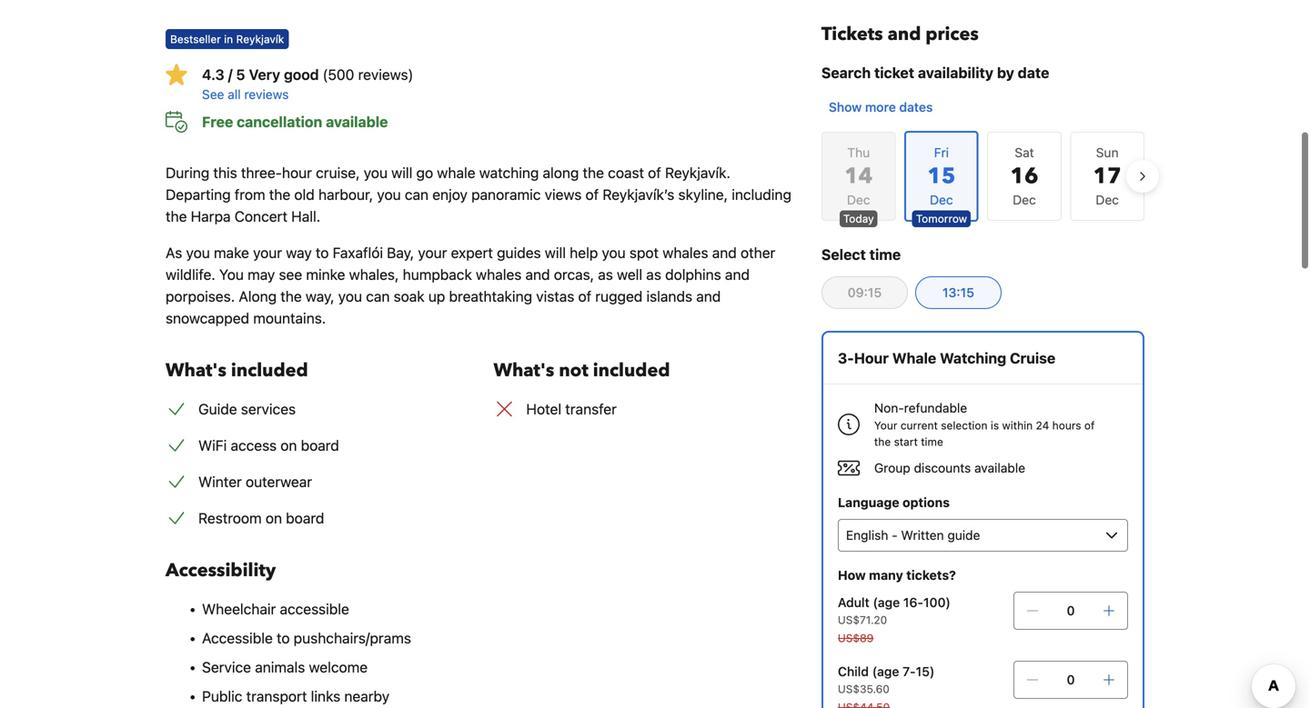 Task type: describe. For each thing, give the bounding box(es) containing it.
child
[[838, 665, 869, 680]]

3-hour whale watching cruise
[[838, 350, 1056, 367]]

1 included from the left
[[231, 358, 308, 384]]

and up 'vistas'
[[526, 266, 550, 283]]

24
[[1036, 419, 1049, 432]]

reykjavík.
[[665, 164, 731, 182]]

this
[[213, 164, 237, 182]]

porpoises.
[[166, 288, 235, 305]]

very
[[249, 66, 280, 83]]

ticket
[[874, 64, 914, 81]]

harpa
[[191, 208, 231, 225]]

availability
[[918, 64, 994, 81]]

the inside non-refundable your current selection is within 24 hours of the start time
[[874, 436, 891, 449]]

nearby
[[344, 688, 390, 706]]

cruise,
[[316, 164, 360, 182]]

selection
[[941, 419, 988, 432]]

views
[[545, 186, 582, 203]]

reviews
[[244, 87, 289, 102]]

vistas
[[536, 288, 574, 305]]

region containing 14
[[807, 124, 1159, 229]]

5
[[236, 66, 245, 83]]

and down dolphins
[[696, 288, 721, 305]]

of up reykjavík's
[[648, 164, 661, 182]]

16-
[[903, 596, 924, 611]]

dec for 16
[[1013, 192, 1036, 207]]

dec for 14
[[847, 192, 870, 207]]

start
[[894, 436, 918, 449]]

hotel
[[526, 401, 562, 418]]

date
[[1018, 64, 1050, 81]]

0 vertical spatial time
[[870, 246, 901, 263]]

snowcapped
[[166, 310, 249, 327]]

1 your from the left
[[253, 244, 282, 262]]

expert
[[451, 244, 493, 262]]

us$35.60
[[838, 683, 890, 696]]

1 vertical spatial board
[[286, 510, 324, 527]]

old
[[294, 186, 315, 203]]

more
[[865, 100, 896, 115]]

well
[[617, 266, 643, 283]]

coast
[[608, 164, 644, 182]]

adult (age 16-100) us$71.20
[[838, 596, 951, 627]]

of right views
[[586, 186, 599, 203]]

0 vertical spatial on
[[280, 437, 297, 454]]

rugged
[[595, 288, 643, 305]]

along
[[543, 164, 579, 182]]

faxaflói
[[333, 244, 383, 262]]

wildlife.
[[166, 266, 215, 283]]

guide
[[198, 401, 237, 418]]

of inside as you make your way to faxaflói bay, your expert guides will help you spot whales and other wildlife. you may see minke whales, humpback whales and orcas, as well as dolphins and porpoises. along the way, you can soak up breathtaking vistas of rugged islands and snowcapped mountains.
[[578, 288, 592, 305]]

thu 14 dec today
[[843, 145, 874, 225]]

see all reviews button
[[202, 86, 792, 104]]

all
[[228, 87, 241, 102]]

accessible
[[280, 601, 349, 618]]

17
[[1093, 162, 1122, 192]]

0 vertical spatial board
[[301, 437, 339, 454]]

see
[[279, 266, 302, 283]]

dec for 17
[[1096, 192, 1119, 207]]

tickets
[[822, 22, 883, 47]]

wifi access on board
[[198, 437, 339, 454]]

you up harbour, on the left of page
[[364, 164, 388, 182]]

other
[[741, 244, 776, 262]]

show more dates button
[[822, 91, 940, 124]]

up
[[428, 288, 445, 305]]

3-
[[838, 350, 854, 367]]

reykjavík
[[236, 33, 284, 45]]

7-
[[903, 665, 916, 680]]

and up ticket
[[888, 22, 921, 47]]

watching
[[479, 164, 539, 182]]

restroom on board
[[198, 510, 324, 527]]

child (age 7-15) us$35.60
[[838, 665, 935, 696]]

is
[[991, 419, 999, 432]]

public transport links nearby
[[202, 688, 390, 706]]

wheelchair accessible
[[202, 601, 349, 618]]

services
[[241, 401, 296, 418]]

1 vertical spatial on
[[266, 510, 282, 527]]

language options
[[838, 495, 950, 510]]

options
[[903, 495, 950, 510]]

available for free cancellation available
[[326, 113, 388, 131]]

make
[[214, 244, 249, 262]]

bay,
[[387, 244, 414, 262]]

1 as from the left
[[598, 266, 613, 283]]

guides
[[497, 244, 541, 262]]

what's for what's not included
[[494, 358, 554, 384]]

and down other
[[725, 266, 750, 283]]

way,
[[306, 288, 335, 305]]

access
[[231, 437, 277, 454]]

group
[[874, 461, 911, 476]]

hour
[[854, 350, 889, 367]]

restroom
[[198, 510, 262, 527]]

select time
[[822, 246, 901, 263]]

the left old
[[269, 186, 290, 203]]

concert
[[235, 208, 288, 225]]

2 your from the left
[[418, 244, 447, 262]]

can inside as you make your way to faxaflói bay, your expert guides will help you spot whales and other wildlife. you may see minke whales, humpback whales and orcas, as well as dolphins and porpoises. along the way, you can soak up breathtaking vistas of rugged islands and snowcapped mountains.
[[366, 288, 390, 305]]

1 vertical spatial to
[[277, 630, 290, 647]]

accessible to pushchairs/prams
[[202, 630, 411, 647]]

and left other
[[712, 244, 737, 262]]

0 for child (age 7-15)
[[1067, 673, 1075, 688]]

what's not included
[[494, 358, 670, 384]]

1 vertical spatial whales
[[476, 266, 522, 283]]

how
[[838, 568, 866, 583]]

2 as from the left
[[646, 266, 661, 283]]



Task type: locate. For each thing, give the bounding box(es) containing it.
4.3 / 5 very good (500 reviews) see all reviews
[[202, 66, 413, 102]]

1 0 from the top
[[1067, 604, 1075, 619]]

to
[[316, 244, 329, 262], [277, 630, 290, 647]]

welcome
[[309, 659, 368, 677]]

1 horizontal spatial your
[[418, 244, 447, 262]]

will
[[391, 164, 413, 182], [545, 244, 566, 262]]

09:15
[[848, 285, 882, 300]]

1 vertical spatial available
[[975, 461, 1026, 476]]

your
[[253, 244, 282, 262], [418, 244, 447, 262]]

prices
[[926, 22, 979, 47]]

along
[[239, 288, 277, 305]]

to inside as you make your way to faxaflói bay, your expert guides will help you spot whales and other wildlife. you may see minke whales, humpback whales and orcas, as well as dolphins and porpoises. along the way, you can soak up breathtaking vistas of rugged islands and snowcapped mountains.
[[316, 244, 329, 262]]

non-refundable your current selection is within 24 hours of the start time
[[874, 401, 1095, 449]]

what's up guide
[[166, 358, 226, 384]]

0 horizontal spatial dec
[[847, 192, 870, 207]]

free
[[202, 113, 233, 131]]

accessibility
[[166, 559, 276, 584]]

discounts
[[914, 461, 971, 476]]

0 horizontal spatial included
[[231, 358, 308, 384]]

1 horizontal spatial whales
[[663, 244, 708, 262]]

1 vertical spatial 0
[[1067, 673, 1075, 688]]

can down whales, at the top of page
[[366, 288, 390, 305]]

whale
[[437, 164, 476, 182]]

whales
[[663, 244, 708, 262], [476, 266, 522, 283]]

soak
[[394, 288, 425, 305]]

animals
[[255, 659, 305, 677]]

(age inside child (age 7-15) us$35.60
[[872, 665, 899, 680]]

4.3
[[202, 66, 224, 83]]

can down the 'go'
[[405, 186, 429, 203]]

humpback
[[403, 266, 472, 283]]

included
[[231, 358, 308, 384], [593, 358, 670, 384]]

1 dec from the left
[[847, 192, 870, 207]]

0 horizontal spatial will
[[391, 164, 413, 182]]

as down spot
[[646, 266, 661, 283]]

(age left 7-
[[872, 665, 899, 680]]

1 horizontal spatial as
[[646, 266, 661, 283]]

of inside non-refundable your current selection is within 24 hours of the start time
[[1085, 419, 1095, 432]]

100)
[[924, 596, 951, 611]]

0 vertical spatial available
[[326, 113, 388, 131]]

bestseller
[[170, 33, 221, 45]]

the inside as you make your way to faxaflói bay, your expert guides will help you spot whales and other wildlife. you may see minke whales, humpback whales and orcas, as well as dolphins and porpoises. along the way, you can soak up breathtaking vistas of rugged islands and snowcapped mountains.
[[281, 288, 302, 305]]

will left help
[[545, 244, 566, 262]]

(age left the 16-
[[873, 596, 900, 611]]

select
[[822, 246, 866, 263]]

can inside during this three-hour cruise, you will go whale watching along the coast of reykjavík. departing from the old harbour, you can enjoy panoramic views of reykjavík's skyline, including the harpa concert hall.
[[405, 186, 429, 203]]

dec up today
[[847, 192, 870, 207]]

sun 17 dec
[[1093, 145, 1122, 207]]

your up the humpback
[[418, 244, 447, 262]]

by
[[997, 64, 1014, 81]]

how many tickets?
[[838, 568, 956, 583]]

1 horizontal spatial included
[[593, 358, 670, 384]]

0 horizontal spatial to
[[277, 630, 290, 647]]

the down the see
[[281, 288, 302, 305]]

you
[[364, 164, 388, 182], [377, 186, 401, 203], [186, 244, 210, 262], [602, 244, 626, 262], [338, 288, 362, 305]]

winter
[[198, 474, 242, 491]]

panoramic
[[471, 186, 541, 203]]

many
[[869, 568, 903, 583]]

time down current
[[921, 436, 943, 449]]

dates
[[899, 100, 933, 115]]

harbour,
[[318, 186, 373, 203]]

(age for adult
[[873, 596, 900, 611]]

1 vertical spatial can
[[366, 288, 390, 305]]

during
[[166, 164, 209, 182]]

of right hours
[[1085, 419, 1095, 432]]

1 horizontal spatial dec
[[1013, 192, 1036, 207]]

included up transfer
[[593, 358, 670, 384]]

islands
[[646, 288, 692, 305]]

as left 'well' on the top of page
[[598, 266, 613, 283]]

will inside during this three-hour cruise, you will go whale watching along the coast of reykjavík. departing from the old harbour, you can enjoy panoramic views of reykjavík's skyline, including the harpa concert hall.
[[391, 164, 413, 182]]

time right select
[[870, 246, 901, 263]]

can
[[405, 186, 429, 203], [366, 288, 390, 305]]

to up minke at the left
[[316, 244, 329, 262]]

hall.
[[291, 208, 320, 225]]

us$89
[[838, 632, 874, 645]]

1 vertical spatial will
[[545, 244, 566, 262]]

show more dates
[[829, 100, 933, 115]]

available down (500
[[326, 113, 388, 131]]

0 vertical spatial can
[[405, 186, 429, 203]]

search ticket availability by date
[[822, 64, 1050, 81]]

accessible
[[202, 630, 273, 647]]

region
[[807, 124, 1159, 229]]

see
[[202, 87, 224, 102]]

in
[[224, 33, 233, 45]]

orcas,
[[554, 266, 594, 283]]

to up the service animals welcome
[[277, 630, 290, 647]]

as
[[166, 244, 182, 262]]

you right harbour, on the left of page
[[377, 186, 401, 203]]

hour
[[282, 164, 312, 182]]

dec inside thu 14 dec today
[[847, 192, 870, 207]]

dec inside sat 16 dec
[[1013, 192, 1036, 207]]

dec down 16
[[1013, 192, 1036, 207]]

adult
[[838, 596, 870, 611]]

2 what's from the left
[[494, 358, 554, 384]]

hotel transfer
[[526, 401, 617, 418]]

as you make your way to faxaflói bay, your expert guides will help you spot whales and other wildlife. you may see minke whales, humpback whales and orcas, as well as dolphins and porpoises. along the way, you can soak up breathtaking vistas of rugged islands and snowcapped mountains.
[[166, 244, 776, 327]]

13:15
[[943, 285, 974, 300]]

board
[[301, 437, 339, 454], [286, 510, 324, 527]]

free cancellation available
[[202, 113, 388, 131]]

0 vertical spatial will
[[391, 164, 413, 182]]

1 horizontal spatial available
[[975, 461, 1026, 476]]

what's up hotel
[[494, 358, 554, 384]]

search
[[822, 64, 871, 81]]

on down outerwear
[[266, 510, 282, 527]]

0 horizontal spatial can
[[366, 288, 390, 305]]

0 horizontal spatial whales
[[476, 266, 522, 283]]

you up 'well' on the top of page
[[602, 244, 626, 262]]

hours
[[1052, 419, 1081, 432]]

show
[[829, 100, 862, 115]]

dolphins
[[665, 266, 721, 283]]

public
[[202, 688, 242, 706]]

1 what's from the left
[[166, 358, 226, 384]]

/
[[228, 66, 232, 83]]

available for group discounts available
[[975, 461, 1026, 476]]

0 vertical spatial 0
[[1067, 604, 1075, 619]]

1 vertical spatial time
[[921, 436, 943, 449]]

time inside non-refundable your current selection is within 24 hours of the start time
[[921, 436, 943, 449]]

1 horizontal spatial will
[[545, 244, 566, 262]]

help
[[570, 244, 598, 262]]

whales up breathtaking
[[476, 266, 522, 283]]

0 horizontal spatial as
[[598, 266, 613, 283]]

0 horizontal spatial time
[[870, 246, 901, 263]]

1 horizontal spatial to
[[316, 244, 329, 262]]

0 vertical spatial (age
[[873, 596, 900, 611]]

good
[[284, 66, 319, 83]]

will left the 'go'
[[391, 164, 413, 182]]

the left 'coast'
[[583, 164, 604, 182]]

your
[[874, 419, 898, 432]]

0 horizontal spatial your
[[253, 244, 282, 262]]

dec inside sun 17 dec
[[1096, 192, 1119, 207]]

2 horizontal spatial dec
[[1096, 192, 1119, 207]]

the down your
[[874, 436, 891, 449]]

0 vertical spatial whales
[[663, 244, 708, 262]]

1 horizontal spatial can
[[405, 186, 429, 203]]

available
[[326, 113, 388, 131], [975, 461, 1026, 476]]

1 horizontal spatial what's
[[494, 358, 554, 384]]

included up the services
[[231, 358, 308, 384]]

board up outerwear
[[301, 437, 339, 454]]

dec down 17
[[1096, 192, 1119, 207]]

you up wildlife. on the top of page
[[186, 244, 210, 262]]

whales up dolphins
[[663, 244, 708, 262]]

not
[[559, 358, 588, 384]]

0 horizontal spatial what's
[[166, 358, 226, 384]]

board down outerwear
[[286, 510, 324, 527]]

(age inside the adult (age 16-100) us$71.20
[[873, 596, 900, 611]]

enjoy
[[432, 186, 468, 203]]

0 vertical spatial to
[[316, 244, 329, 262]]

will inside as you make your way to faxaflói bay, your expert guides will help you spot whales and other wildlife. you may see minke whales, humpback whales and orcas, as well as dolphins and porpoises. along the way, you can soak up breathtaking vistas of rugged islands and snowcapped mountains.
[[545, 244, 566, 262]]

refundable
[[904, 401, 967, 416]]

available down is
[[975, 461, 1026, 476]]

1 horizontal spatial time
[[921, 436, 943, 449]]

of down the orcas,
[[578, 288, 592, 305]]

transfer
[[565, 401, 617, 418]]

you right way,
[[338, 288, 362, 305]]

today
[[843, 212, 874, 225]]

watching
[[940, 350, 1007, 367]]

2 dec from the left
[[1013, 192, 1036, 207]]

(age for child
[[872, 665, 899, 680]]

1 vertical spatial (age
[[872, 665, 899, 680]]

from
[[235, 186, 265, 203]]

2 included from the left
[[593, 358, 670, 384]]

what's for what's included
[[166, 358, 226, 384]]

3 dec from the left
[[1096, 192, 1119, 207]]

0 for adult (age 16-100)
[[1067, 604, 1075, 619]]

0 horizontal spatial available
[[326, 113, 388, 131]]

on right access at the left of the page
[[280, 437, 297, 454]]

language
[[838, 495, 900, 510]]

group discounts available
[[874, 461, 1026, 476]]

whale
[[892, 350, 936, 367]]

sat 16 dec
[[1010, 145, 1039, 207]]

reviews)
[[358, 66, 413, 83]]

skyline,
[[678, 186, 728, 203]]

your up may
[[253, 244, 282, 262]]

the down departing
[[166, 208, 187, 225]]

2 0 from the top
[[1067, 673, 1075, 688]]

dec
[[847, 192, 870, 207], [1013, 192, 1036, 207], [1096, 192, 1119, 207]]

guide services
[[198, 401, 296, 418]]

sun
[[1096, 145, 1119, 160]]

on
[[280, 437, 297, 454], [266, 510, 282, 527]]

reykjavík's
[[603, 186, 675, 203]]

including
[[732, 186, 792, 203]]



Task type: vqa. For each thing, say whether or not it's contained in the screenshot.
Restroom on board
yes



